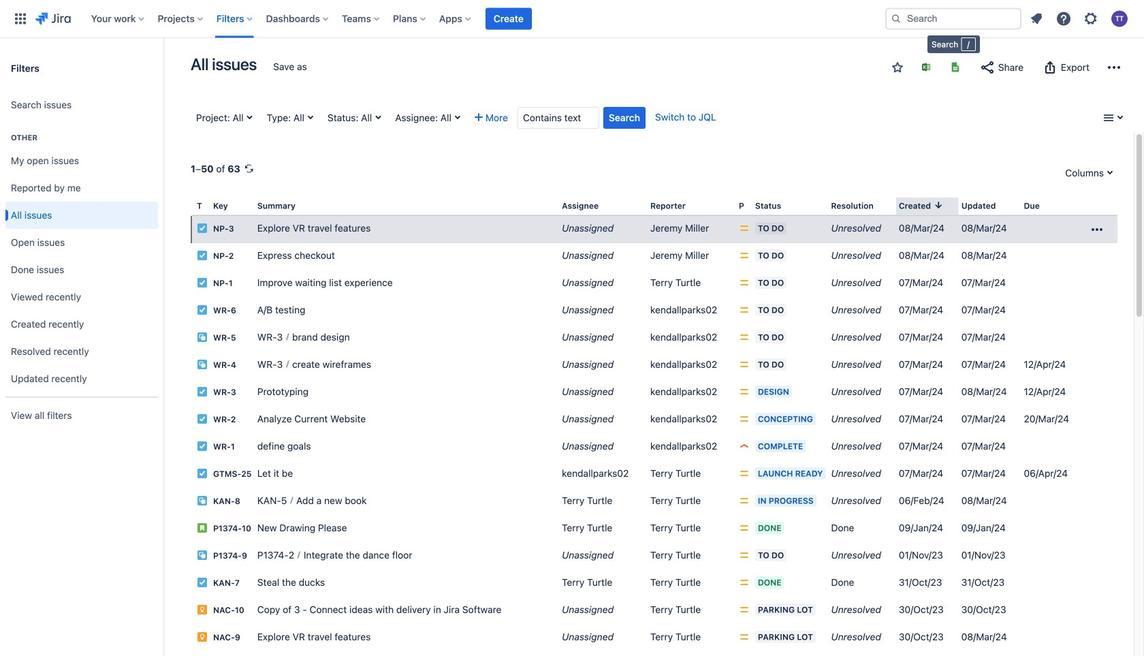 Task type: describe. For each thing, give the bounding box(es) containing it.
medium image for seventh task image from the top
[[739, 468, 750, 479]]

medium image for 1st task image from the bottom of the page
[[739, 577, 750, 588]]

5 task image from the top
[[197, 414, 208, 425]]

open in google sheets image
[[951, 62, 962, 73]]

medium image for sub task icon
[[739, 332, 750, 343]]

medium image for fifth task image from the bottom
[[739, 386, 750, 397]]

medium image for first subtask image from the bottom
[[739, 550, 750, 561]]

idea image
[[197, 605, 208, 615]]

search image
[[891, 13, 902, 24]]

settings image
[[1084, 11, 1100, 27]]

your profile and settings image
[[1112, 11, 1128, 27]]

Search issues using keywords text field
[[518, 107, 600, 129]]

1 task image from the top
[[197, 223, 208, 234]]

4 task image from the top
[[197, 386, 208, 397]]

2 task image from the top
[[197, 250, 208, 261]]

medium image for story icon at bottom left
[[739, 523, 750, 534]]

6 task image from the top
[[197, 441, 208, 452]]

medium image for 1st task image from the top
[[739, 223, 750, 234]]

notifications image
[[1029, 11, 1045, 27]]

appswitcher icon image
[[12, 11, 29, 27]]

other group
[[5, 119, 158, 397]]

medium image for 1st subtask image
[[739, 496, 750, 506]]

8 task image from the top
[[197, 577, 208, 588]]



Task type: vqa. For each thing, say whether or not it's contained in the screenshot.
the Search this board text field
no



Task type: locate. For each thing, give the bounding box(es) containing it.
0 vertical spatial subtask image
[[197, 496, 208, 506]]

8 medium image from the top
[[739, 496, 750, 506]]

2 medium image from the top
[[739, 277, 750, 288]]

medium image
[[739, 223, 750, 234], [739, 277, 750, 288], [739, 305, 750, 316], [739, 332, 750, 343], [739, 359, 750, 370], [739, 386, 750, 397], [739, 468, 750, 479], [739, 496, 750, 506]]

1 subtask image from the top
[[197, 496, 208, 506]]

subtask image down story icon at bottom left
[[197, 550, 208, 561]]

2 subtask image from the top
[[197, 550, 208, 561]]

4 medium image from the top
[[739, 332, 750, 343]]

more actions image
[[1109, 59, 1121, 76]]

open in microsoft excel image
[[921, 62, 932, 73]]

high image
[[739, 441, 750, 452]]

3 medium image from the top
[[739, 523, 750, 534]]

6 medium image from the top
[[739, 386, 750, 397]]

task image
[[197, 223, 208, 234], [197, 250, 208, 261], [197, 277, 208, 288], [197, 386, 208, 397], [197, 414, 208, 425], [197, 441, 208, 452], [197, 468, 208, 479], [197, 577, 208, 588]]

0 vertical spatial small image
[[893, 62, 904, 73]]

2 medium image from the top
[[739, 414, 750, 425]]

3 task image from the top
[[197, 277, 208, 288]]

1 vertical spatial subtask image
[[197, 550, 208, 561]]

1 medium image from the top
[[739, 223, 750, 234]]

medium image
[[739, 250, 750, 261], [739, 414, 750, 425], [739, 523, 750, 534], [739, 550, 750, 561], [739, 577, 750, 588], [739, 605, 750, 615], [739, 632, 750, 643]]

task image
[[197, 305, 208, 316]]

medium image for idea icon at the left of page
[[739, 632, 750, 643]]

0 horizontal spatial small image
[[893, 62, 904, 73]]

help image
[[1056, 11, 1073, 27]]

1 medium image from the top
[[739, 250, 750, 261]]

5 medium image from the top
[[739, 577, 750, 588]]

heading
[[5, 132, 158, 143]]

1 vertical spatial small image
[[934, 200, 945, 211]]

sidebar navigation image
[[149, 55, 179, 82]]

5 medium image from the top
[[739, 359, 750, 370]]

7 task image from the top
[[197, 468, 208, 479]]

story image
[[197, 523, 208, 534]]

subtask image up story icon at bottom left
[[197, 496, 208, 506]]

sub task image
[[197, 332, 208, 343]]

main content
[[164, 38, 1145, 656]]

subtask image
[[197, 496, 208, 506], [197, 550, 208, 561]]

jira image
[[35, 11, 71, 27], [35, 11, 71, 27]]

banner
[[0, 0, 1145, 38]]

7 medium image from the top
[[739, 468, 750, 479]]

medium image for sub task image
[[739, 359, 750, 370]]

4 medium image from the top
[[739, 550, 750, 561]]

sub task image
[[197, 359, 208, 370]]

small image
[[893, 62, 904, 73], [934, 200, 945, 211]]

medium image for third task image from the top of the page
[[739, 277, 750, 288]]

medium image for fourth task image from the bottom of the page
[[739, 414, 750, 425]]

7 medium image from the top
[[739, 632, 750, 643]]

medium image for idea image
[[739, 605, 750, 615]]

medium image for task icon
[[739, 305, 750, 316]]

idea image
[[197, 632, 208, 643]]

Search field
[[886, 8, 1022, 30]]

1 horizontal spatial small image
[[934, 200, 945, 211]]

3 medium image from the top
[[739, 305, 750, 316]]

6 medium image from the top
[[739, 605, 750, 615]]

medium image for seventh task image from the bottom
[[739, 250, 750, 261]]

primary element
[[8, 0, 875, 38]]



